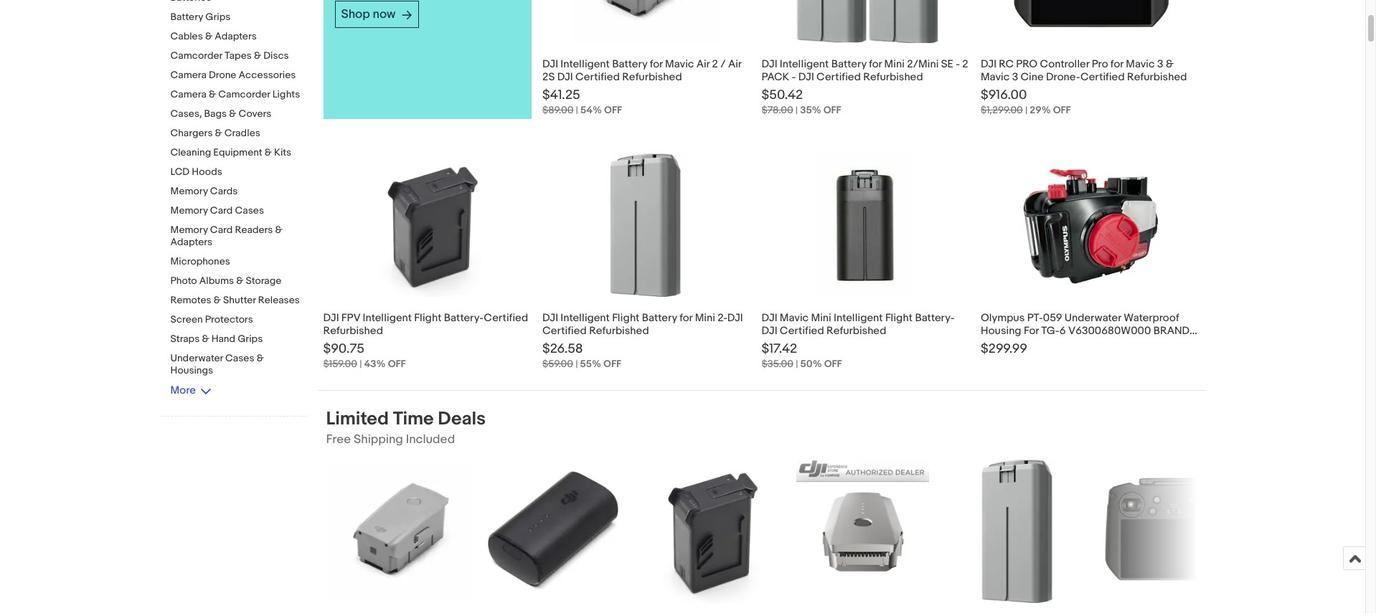 Task type: vqa. For each thing, say whether or not it's contained in the screenshot.


Task type: locate. For each thing, give the bounding box(es) containing it.
grips down screen protectors link
[[238, 333, 263, 345]]

refurbished inside dji intelligent battery for mini 2/mini se - 2 pack - dji certified refurbished $50.42 $78.00 | 35% off
[[863, 70, 923, 84]]

0 horizontal spatial -
[[792, 70, 796, 84]]

for inside dji rc pro controller pro for mavic 3 & mavic 3 cine drone-certified refurbished $916.00 $1,299.00 | 29% off
[[1111, 57, 1124, 71]]

refurbished inside dji rc pro controller pro for mavic 3 & mavic 3 cine drone-certified refurbished $916.00 $1,299.00 | 29% off
[[1127, 70, 1187, 84]]

off inside dji intelligent battery for mini 2/mini se - 2 pack - dji certified refurbished $50.42 $78.00 | 35% off
[[824, 104, 841, 116]]

2 camera from the top
[[170, 88, 207, 100]]

$26.58
[[542, 342, 583, 357]]

1 horizontal spatial mini
[[811, 311, 831, 325]]

limited
[[326, 408, 389, 431]]

battery-
[[444, 311, 484, 325], [915, 311, 955, 325]]

intelligent for $26.58
[[561, 311, 610, 325]]

$159.00 text field
[[323, 358, 357, 370]]

2 flight from the left
[[612, 311, 640, 325]]

dji fpv goggles battery- certified refurbished image
[[481, 460, 625, 603]]

for
[[650, 57, 663, 71], [869, 57, 882, 71], [1111, 57, 1124, 71], [680, 311, 693, 325]]

dji intelligent battery for mavic air 2 / air 2s  dji certified refurbished image
[[572, 0, 721, 43], [326, 463, 470, 601]]

1 horizontal spatial flight
[[612, 311, 640, 325]]

certified
[[576, 70, 620, 84], [817, 70, 861, 84], [1081, 70, 1125, 84], [484, 311, 528, 325], [542, 324, 587, 338], [780, 324, 824, 338]]

2 inside dji intelligent battery for mini 2/mini se - 2 pack - dji certified refurbished $50.42 $78.00 | 35% off
[[963, 57, 969, 71]]

mini left 2/mini
[[884, 57, 905, 71]]

adapters up microphones at the top left
[[170, 236, 212, 248]]

olympus pt-059 underwater waterproof housing for tg-6 v6300680w000 brand new
[[981, 311, 1190, 351]]

1 battery- from the left
[[444, 311, 484, 325]]

0 horizontal spatial dji fpv intelligent flight battery-certified refurbished image
[[369, 154, 485, 297]]

0 horizontal spatial underwater
[[170, 352, 223, 365]]

0 horizontal spatial battery-
[[444, 311, 484, 325]]

1 horizontal spatial adapters
[[215, 30, 257, 42]]

mavic up $17.42
[[780, 311, 809, 325]]

camcorder down cables
[[170, 50, 222, 62]]

camera
[[170, 69, 207, 81], [170, 88, 207, 100]]

0 horizontal spatial 2
[[712, 57, 718, 71]]

off right '35%'
[[824, 104, 841, 116]]

2/mini
[[907, 57, 939, 71]]

lcd hoods link
[[170, 166, 307, 179]]

mavic inside the dji mavic mini intelligent flight battery- dji certified refurbished $17.42 $35.00 | 50% off
[[780, 311, 809, 325]]

camera up cases,
[[170, 88, 207, 100]]

& right readers
[[275, 224, 282, 236]]

drone-
[[1046, 70, 1081, 84]]

2-
[[718, 311, 727, 325]]

dji fpv intelligent flight battery-certified refurbished image
[[369, 154, 485, 297], [650, 460, 766, 603]]

-
[[956, 57, 960, 71], [792, 70, 796, 84]]

$916.00
[[981, 88, 1027, 103]]

1 vertical spatial camcorder
[[218, 88, 270, 100]]

$59.00
[[542, 358, 573, 370]]

& down straps & hand grips link
[[257, 352, 264, 365]]

camera left drone
[[170, 69, 207, 81]]

| inside dji rc pro controller pro for mavic 3 & mavic 3 cine drone-certified refurbished $916.00 $1,299.00 | 29% off
[[1025, 104, 1028, 116]]

$159.00
[[323, 358, 357, 370]]

0 vertical spatial grips
[[205, 11, 231, 23]]

underwater inside the olympus pt-059 underwater waterproof housing for tg-6 v6300680w000 brand new
[[1065, 311, 1121, 325]]

1 horizontal spatial dji fpv intelligent flight battery-certified refurbished image
[[650, 460, 766, 603]]

controller
[[1040, 57, 1090, 71]]

$1,299.00 text field
[[981, 104, 1023, 116]]

housing
[[981, 324, 1022, 338]]

2 horizontal spatial flight
[[885, 311, 913, 325]]

2 horizontal spatial mini
[[884, 57, 905, 71]]

grips
[[205, 11, 231, 23], [238, 333, 263, 345]]

3 right pro on the right top of page
[[1157, 57, 1164, 71]]

mavic left /
[[665, 57, 694, 71]]

& right cables
[[205, 30, 212, 42]]

air right /
[[728, 57, 742, 71]]

1 horizontal spatial battery-
[[915, 311, 955, 325]]

29%
[[1030, 104, 1051, 116]]

1 camera from the top
[[170, 69, 207, 81]]

mavic
[[665, 57, 694, 71], [1126, 57, 1155, 71], [981, 70, 1010, 84], [780, 311, 809, 325]]

0 horizontal spatial mini
[[695, 311, 715, 325]]

straps & hand grips link
[[170, 333, 307, 347]]

0 horizontal spatial flight
[[414, 311, 442, 325]]

free
[[326, 433, 351, 447]]

| left 55%
[[576, 358, 578, 370]]

cases up readers
[[235, 205, 264, 217]]

2 air from the left
[[728, 57, 742, 71]]

2 inside dji intelligent battery for mavic air 2 / air 2s  dji certified refurbished $41.25 $89.00 | 54% off
[[712, 57, 718, 71]]

2 2 from the left
[[963, 57, 969, 71]]

off right 55%
[[604, 358, 621, 370]]

dji mavic intelligent flight battery (platinum)-certified refurbished image
[[796, 460, 930, 603]]

cleaning equipment & kits link
[[170, 146, 307, 160]]

35%
[[800, 104, 821, 116]]

| left 29%
[[1025, 104, 1028, 116]]

2 battery- from the left
[[915, 311, 955, 325]]

included
[[406, 433, 455, 447]]

underwater cases & housings link
[[170, 352, 307, 378]]

- right pack
[[792, 70, 796, 84]]

off inside dji intelligent battery for mavic air 2 / air 2s  dji certified refurbished $41.25 $89.00 | 54% off
[[604, 104, 622, 116]]

off right "50%"
[[824, 358, 842, 370]]

0 vertical spatial underwater
[[1065, 311, 1121, 325]]

0 horizontal spatial grips
[[205, 11, 231, 23]]

intelligent inside the dji intelligent flight battery for mini 2-dji certified refurbished $26.58 $59.00 | 55% off
[[561, 311, 610, 325]]

battery
[[170, 11, 203, 23], [612, 57, 647, 71], [831, 57, 867, 71], [642, 311, 677, 325]]

mini left 2-
[[695, 311, 715, 325]]

1 vertical spatial dji rc pro controller pro for mavic 3 & mavic 3 cine drone-certified refurbished image
[[1101, 474, 1245, 589]]

3 memory from the top
[[170, 224, 208, 236]]

$78.00
[[762, 104, 793, 116]]

1 vertical spatial card
[[210, 224, 233, 236]]

| inside dji intelligent battery for mini 2/mini se - 2 pack - dji certified refurbished $50.42 $78.00 | 35% off
[[796, 104, 798, 116]]

1 horizontal spatial 2
[[963, 57, 969, 71]]

1 vertical spatial memory
[[170, 205, 208, 217]]

2 memory from the top
[[170, 205, 208, 217]]

camcorder
[[170, 50, 222, 62], [218, 88, 270, 100]]

55%
[[580, 358, 601, 370]]

for down dji intelligent battery for mini 2/mini se - 2 pack - dji certified refurbished image
[[869, 57, 882, 71]]

1 vertical spatial dji fpv intelligent flight battery-certified refurbished image
[[650, 460, 766, 603]]

dji intelligent battery for mini 2/mini se - 2 pack - dji certified refurbished $50.42 $78.00 | 35% off
[[762, 57, 969, 116]]

more
[[170, 384, 196, 398]]

0 vertical spatial card
[[210, 205, 233, 217]]

grips up cables & adapters link
[[205, 11, 231, 23]]

time
[[393, 408, 434, 431]]

for right pro on the right top of page
[[1111, 57, 1124, 71]]

adapters down battery grips link
[[215, 30, 257, 42]]

1 vertical spatial underwater
[[170, 352, 223, 365]]

off right "54%"
[[604, 104, 622, 116]]

3 left cine
[[1012, 70, 1018, 84]]

screen
[[170, 314, 203, 326]]

memory
[[170, 185, 208, 197], [170, 205, 208, 217], [170, 224, 208, 236]]

for inside dji intelligent battery for mini 2/mini se - 2 pack - dji certified refurbished $50.42 $78.00 | 35% off
[[869, 57, 882, 71]]

0 horizontal spatial dji intelligent battery for mavic air 2 / air 2s  dji certified refurbished image
[[326, 463, 470, 601]]

pt-
[[1027, 311, 1043, 325]]

microphones link
[[170, 255, 307, 269]]

off
[[604, 104, 622, 116], [824, 104, 841, 116], [1053, 104, 1071, 116], [388, 358, 406, 370], [604, 358, 621, 370], [824, 358, 842, 370]]

intelligent
[[561, 57, 610, 71], [780, 57, 829, 71], [363, 311, 412, 325], [561, 311, 610, 325], [834, 311, 883, 325]]

battery inside the dji intelligent flight battery for mini 2-dji certified refurbished $26.58 $59.00 | 55% off
[[642, 311, 677, 325]]

refurbished inside the dji intelligent flight battery for mini 2-dji certified refurbished $26.58 $59.00 | 55% off
[[589, 324, 649, 338]]

| left 43%
[[360, 358, 362, 370]]

intelligent for dji
[[561, 57, 610, 71]]

0 vertical spatial dji intelligent flight battery for mini 2-dji certified refurbished image
[[575, 154, 718, 297]]

3 flight from the left
[[885, 311, 913, 325]]

shop now link
[[335, 1, 419, 28]]

2 right se
[[963, 57, 969, 71]]

$35.00 text field
[[762, 358, 794, 370]]

&
[[205, 30, 212, 42], [254, 50, 261, 62], [1166, 57, 1174, 71], [209, 88, 216, 100], [229, 108, 236, 120], [215, 127, 222, 139], [265, 146, 272, 159], [275, 224, 282, 236], [236, 275, 244, 287], [214, 294, 221, 306], [202, 333, 209, 345], [257, 352, 264, 365]]

fpv
[[341, 311, 360, 325]]

2
[[712, 57, 718, 71], [963, 57, 969, 71]]

air left /
[[697, 57, 710, 71]]

1 memory from the top
[[170, 185, 208, 197]]

54%
[[580, 104, 602, 116]]

dji rc pro controller pro for mavic 3 & mavic 3 cine drone-certified refurbished image
[[1010, 0, 1171, 36], [1101, 474, 1245, 589]]

2 vertical spatial memory
[[170, 224, 208, 236]]

card down cards
[[210, 205, 233, 217]]

intelligent inside dji intelligent battery for mini 2/mini se - 2 pack - dji certified refurbished $50.42 $78.00 | 35% off
[[780, 57, 829, 71]]

off inside the dji intelligent flight battery for mini 2-dji certified refurbished $26.58 $59.00 | 55% off
[[604, 358, 621, 370]]

1 vertical spatial camera
[[170, 88, 207, 100]]

battery- inside dji fpv intelligent flight battery-certified refurbished $90.75 $159.00 | 43% off
[[444, 311, 484, 325]]

dji fpv intelligent flight battery-certified refurbished image inside up to 60% off the latest tech save on laptops, gaming, and more. element
[[369, 154, 485, 297]]

albums
[[199, 275, 234, 287]]

off right 43%
[[388, 358, 406, 370]]

2 left /
[[712, 57, 718, 71]]

v6300680w000
[[1068, 324, 1151, 338]]

| left '35%'
[[796, 104, 798, 116]]

battery inside dji intelligent battery for mavic air 2 / air 2s  dji certified refurbished $41.25 $89.00 | 54% off
[[612, 57, 647, 71]]

1 horizontal spatial dji intelligent battery for mavic air 2 / air 2s  dji certified refurbished image
[[572, 0, 721, 43]]

flight inside the dji intelligent flight battery for mini 2-dji certified refurbished $26.58 $59.00 | 55% off
[[612, 311, 640, 325]]

memory card cases link
[[170, 205, 307, 218]]

shop now
[[341, 7, 396, 21]]

covers
[[239, 108, 272, 120]]

cleaning
[[170, 146, 211, 159]]

& right pro on the right top of page
[[1166, 57, 1174, 71]]

$35.00
[[762, 358, 794, 370]]

0 horizontal spatial air
[[697, 57, 710, 71]]

adapters
[[215, 30, 257, 42], [170, 236, 212, 248]]

|
[[576, 104, 578, 116], [796, 104, 798, 116], [1025, 104, 1028, 116], [360, 358, 362, 370], [576, 358, 578, 370], [796, 358, 798, 370]]

mini up "50%"
[[811, 311, 831, 325]]

lights
[[272, 88, 300, 100]]

kits
[[274, 146, 291, 159]]

off right 29%
[[1053, 104, 1071, 116]]

tg-
[[1041, 324, 1060, 338]]

1 vertical spatial dji intelligent battery for mavic air 2 / air 2s  dji certified refurbished image
[[326, 463, 470, 601]]

| inside the dji intelligent flight battery for mini 2-dji certified refurbished $26.58 $59.00 | 55% off
[[576, 358, 578, 370]]

bags
[[204, 108, 227, 120]]

1 2 from the left
[[712, 57, 718, 71]]

1 vertical spatial dji intelligent flight battery for mini 2-dji certified refurbished image
[[946, 460, 1090, 603]]

refurbished
[[622, 70, 682, 84], [863, 70, 923, 84], [1127, 70, 1187, 84], [323, 324, 383, 338], [589, 324, 649, 338], [827, 324, 887, 338]]

dji intelligent flight battery for mini 2-dji certified refurbished $26.58 $59.00 | 55% off
[[542, 311, 743, 370]]

0 vertical spatial camcorder
[[170, 50, 222, 62]]

mini
[[884, 57, 905, 71], [695, 311, 715, 325], [811, 311, 831, 325]]

/
[[721, 57, 726, 71]]

pack
[[762, 70, 789, 84]]

$50.42
[[762, 88, 803, 103]]

- right se
[[956, 57, 960, 71]]

0 vertical spatial memory
[[170, 185, 208, 197]]

1 air from the left
[[697, 57, 710, 71]]

| inside dji fpv intelligent flight battery-certified refurbished $90.75 $159.00 | 43% off
[[360, 358, 362, 370]]

tapes
[[225, 50, 252, 62]]

dji intelligent flight battery for mini 2-dji certified refurbished image
[[575, 154, 718, 297], [946, 460, 1090, 603]]

| inside dji intelligent battery for mavic air 2 / air 2s  dji certified refurbished $41.25 $89.00 | 54% off
[[576, 104, 578, 116]]

| left "50%"
[[796, 358, 798, 370]]

& down microphones 'link'
[[236, 275, 244, 287]]

pro
[[1092, 57, 1108, 71]]

for left /
[[650, 57, 663, 71]]

underwater down straps
[[170, 352, 223, 365]]

up to 60% off the latest tech save on laptops, gaming, and more. element
[[318, 0, 1206, 390]]

card down memory card cases "link"
[[210, 224, 233, 236]]

card
[[210, 205, 233, 217], [210, 224, 233, 236]]

1 horizontal spatial dji intelligent flight battery for mini 2-dji certified refurbished image
[[946, 460, 1090, 603]]

underwater right 059
[[1065, 311, 1121, 325]]

dji intelligent battery for mavic air 2 / air 2s  dji certified refurbished $41.25 $89.00 | 54% off
[[542, 57, 742, 116]]

1 flight from the left
[[414, 311, 442, 325]]

1 horizontal spatial underwater
[[1065, 311, 1121, 325]]

rc
[[999, 57, 1014, 71]]

dji rc pro controller pro for mavic 3 & mavic 3 cine drone-certified refurbished $916.00 $1,299.00 | 29% off
[[981, 57, 1187, 116]]

cases down straps & hand grips link
[[225, 352, 254, 365]]

chargers
[[170, 127, 213, 139]]

flight
[[414, 311, 442, 325], [612, 311, 640, 325], [885, 311, 913, 325]]

remotes & shutter releases link
[[170, 294, 307, 308]]

0 vertical spatial camera
[[170, 69, 207, 81]]

1 horizontal spatial 3
[[1157, 57, 1164, 71]]

refurbished inside dji fpv intelligent flight battery-certified refurbished $90.75 $159.00 | 43% off
[[323, 324, 383, 338]]

pro
[[1016, 57, 1038, 71]]

camcorder down camera drone accessories link
[[218, 88, 270, 100]]

shop
[[341, 7, 370, 21]]

for inside dji intelligent battery for mavic air 2 / air 2s  dji certified refurbished $41.25 $89.00 | 54% off
[[650, 57, 663, 71]]

0 horizontal spatial dji intelligent flight battery for mini 2-dji certified refurbished image
[[575, 154, 718, 297]]

1 horizontal spatial air
[[728, 57, 742, 71]]

intelligent inside dji intelligent battery for mavic air 2 / air 2s  dji certified refurbished $41.25 $89.00 | 54% off
[[561, 57, 610, 71]]

0 vertical spatial dji rc pro controller pro for mavic 3 & mavic 3 cine drone-certified refurbished image
[[1010, 0, 1171, 36]]

mavic inside dji intelligent battery for mavic air 2 / air 2s  dji certified refurbished $41.25 $89.00 | 54% off
[[665, 57, 694, 71]]

dji intelligent flight battery for mini 2-dji certified refurbished image inside up to 60% off the latest tech save on laptops, gaming, and more. element
[[575, 154, 718, 297]]

dji intelligent battery for mini 2/mini se - 2 pack - dji certified refurbished image
[[794, 0, 938, 43]]

for left 2-
[[680, 311, 693, 325]]

1 vertical spatial adapters
[[170, 236, 212, 248]]

0 vertical spatial dji fpv intelligent flight battery-certified refurbished image
[[369, 154, 485, 297]]

dji
[[542, 57, 558, 71], [762, 57, 777, 71], [981, 57, 997, 71], [557, 70, 573, 84], [798, 70, 814, 84], [323, 311, 339, 325], [542, 311, 558, 325], [727, 311, 743, 325], [762, 311, 777, 325], [762, 324, 777, 338]]

1 horizontal spatial grips
[[238, 333, 263, 345]]

1 card from the top
[[210, 205, 233, 217]]

certified inside the dji mavic mini intelligent flight battery- dji certified refurbished $17.42 $35.00 | 50% off
[[780, 324, 824, 338]]

| left "54%"
[[576, 104, 578, 116]]



Task type: describe. For each thing, give the bounding box(es) containing it.
screen protectors link
[[170, 314, 307, 327]]

waterproof
[[1124, 311, 1179, 325]]

dji mavic mini intelligent flight battery-dji certified refurbished image
[[818, 154, 913, 297]]

$89.00
[[542, 104, 574, 116]]

cradles
[[224, 127, 260, 139]]

remotes
[[170, 294, 211, 306]]

& right bags
[[229, 108, 236, 120]]

refurbished inside the dji mavic mini intelligent flight battery- dji certified refurbished $17.42 $35.00 | 50% off
[[827, 324, 887, 338]]

shipping
[[354, 433, 403, 447]]

olympus pt-059 underwater waterproof housing for tg-6 v6300680w000 brand new image
[[1019, 154, 1162, 297]]

for
[[1024, 324, 1039, 338]]

accessories
[[239, 69, 296, 81]]

& inside dji rc pro controller pro for mavic 3 & mavic 3 cine drone-certified refurbished $916.00 $1,299.00 | 29% off
[[1166, 57, 1174, 71]]

& left discs on the top of the page
[[254, 50, 261, 62]]

lcd
[[170, 166, 190, 178]]

flight inside dji fpv intelligent flight battery-certified refurbished $90.75 $159.00 | 43% off
[[414, 311, 442, 325]]

certified inside dji rc pro controller pro for mavic 3 & mavic 3 cine drone-certified refurbished $916.00 $1,299.00 | 29% off
[[1081, 70, 1125, 84]]

0 horizontal spatial adapters
[[170, 236, 212, 248]]

intelligent for -
[[780, 57, 829, 71]]

$89.00 text field
[[542, 104, 574, 116]]

photo
[[170, 275, 197, 287]]

1 vertical spatial grips
[[238, 333, 263, 345]]

dji mavic mini intelligent flight battery- dji certified refurbished $17.42 $35.00 | 50% off
[[762, 311, 955, 370]]

$17.42
[[762, 342, 797, 357]]

memory cards link
[[170, 185, 307, 199]]

hand
[[211, 333, 235, 345]]

cables
[[170, 30, 203, 42]]

refurbished inside dji intelligent battery for mavic air 2 / air 2s  dji certified refurbished $41.25 $89.00 | 54% off
[[622, 70, 682, 84]]

2 card from the top
[[210, 224, 233, 236]]

| inside the dji mavic mini intelligent flight battery- dji certified refurbished $17.42 $35.00 | 50% off
[[796, 358, 798, 370]]

& left hand
[[202, 333, 209, 345]]

for inside the dji intelligent flight battery for mini 2-dji certified refurbished $26.58 $59.00 | 55% off
[[680, 311, 693, 325]]

$90.75
[[323, 342, 364, 357]]

protectors
[[205, 314, 253, 326]]

mini inside the dji intelligent flight battery for mini 2-dji certified refurbished $26.58 $59.00 | 55% off
[[695, 311, 715, 325]]

cards
[[210, 185, 238, 197]]

mavic right pro on the right top of page
[[1126, 57, 1155, 71]]

microphones
[[170, 255, 230, 268]]

deals
[[438, 408, 486, 431]]

2s
[[542, 70, 555, 84]]

brand
[[1154, 324, 1190, 338]]

straps
[[170, 333, 200, 345]]

$1,299.00
[[981, 104, 1023, 116]]

battery- inside the dji mavic mini intelligent flight battery- dji certified refurbished $17.42 $35.00 | 50% off
[[915, 311, 955, 325]]

underwater inside battery grips cables & adapters camcorder tapes & discs camera drone accessories camera & camcorder lights cases, bags & covers chargers & cradles cleaning equipment & kits lcd hoods memory cards memory card cases memory card readers & adapters microphones photo albums & storage remotes & shutter releases screen protectors straps & hand grips underwater cases & housings
[[170, 352, 223, 365]]

releases
[[258, 294, 300, 306]]

059
[[1043, 311, 1062, 325]]

$41.25
[[542, 88, 580, 103]]

& left the kits
[[265, 146, 272, 159]]

camera drone accessories link
[[170, 69, 307, 83]]

equipment
[[213, 146, 262, 159]]

& down albums
[[214, 294, 221, 306]]

$59.00 text field
[[542, 358, 573, 370]]

certified inside dji intelligent battery for mavic air 2 / air 2s  dji certified refurbished $41.25 $89.00 | 54% off
[[576, 70, 620, 84]]

cine
[[1021, 70, 1044, 84]]

dji fpv intelligent flight battery-certified refurbished $90.75 $159.00 | 43% off
[[323, 311, 528, 370]]

mavic up $916.00
[[981, 70, 1010, 84]]

olympus
[[981, 311, 1025, 325]]

certified inside dji fpv intelligent flight battery-certified refurbished $90.75 $159.00 | 43% off
[[484, 311, 528, 325]]

camcorder tapes & discs link
[[170, 50, 307, 63]]

battery grips cables & adapters camcorder tapes & discs camera drone accessories camera & camcorder lights cases, bags & covers chargers & cradles cleaning equipment & kits lcd hoods memory cards memory card cases memory card readers & adapters microphones photo albums & storage remotes & shutter releases screen protectors straps & hand grips underwater cases & housings
[[170, 11, 300, 377]]

off inside dji fpv intelligent flight battery-certified refurbished $90.75 $159.00 | 43% off
[[388, 358, 406, 370]]

off inside the dji mavic mini intelligent flight battery- dji certified refurbished $17.42 $35.00 | 50% off
[[824, 358, 842, 370]]

0 horizontal spatial 3
[[1012, 70, 1018, 84]]

battery inside dji intelligent battery for mini 2/mini se - 2 pack - dji certified refurbished $50.42 $78.00 | 35% off
[[831, 57, 867, 71]]

battery inside battery grips cables & adapters camcorder tapes & discs camera drone accessories camera & camcorder lights cases, bags & covers chargers & cradles cleaning equipment & kits lcd hoods memory cards memory card cases memory card readers & adapters microphones photo albums & storage remotes & shutter releases screen protectors straps & hand grips underwater cases & housings
[[170, 11, 203, 23]]

50%
[[800, 358, 822, 370]]

& up bags
[[209, 88, 216, 100]]

housings
[[170, 365, 213, 377]]

intelligent inside the dji mavic mini intelligent flight battery- dji certified refurbished $17.42 $35.00 | 50% off
[[834, 311, 883, 325]]

chargers & cradles link
[[170, 127, 307, 141]]

mini inside dji intelligent battery for mini 2/mini se - 2 pack - dji certified refurbished $50.42 $78.00 | 35% off
[[884, 57, 905, 71]]

dji inside dji rc pro controller pro for mavic 3 & mavic 3 cine drone-certified refurbished $916.00 $1,299.00 | 29% off
[[981, 57, 997, 71]]

dji inside dji fpv intelligent flight battery-certified refurbished $90.75 $159.00 | 43% off
[[323, 311, 339, 325]]

camera & camcorder lights link
[[170, 88, 307, 102]]

& down bags
[[215, 127, 222, 139]]

battery grips link
[[170, 11, 307, 24]]

1 horizontal spatial -
[[956, 57, 960, 71]]

readers
[[235, 224, 273, 236]]

more button
[[170, 384, 212, 398]]

flight inside the dji mavic mini intelligent flight battery- dji certified refurbished $17.42 $35.00 | 50% off
[[885, 311, 913, 325]]

storage
[[246, 275, 281, 287]]

cases,
[[170, 108, 202, 120]]

mini inside the dji mavic mini intelligent flight battery- dji certified refurbished $17.42 $35.00 | 50% off
[[811, 311, 831, 325]]

cables & adapters link
[[170, 30, 307, 44]]

$299.99
[[981, 342, 1027, 357]]

certified inside dji intelligent battery for mini 2/mini se - 2 pack - dji certified refurbished $50.42 $78.00 | 35% off
[[817, 70, 861, 84]]

cases, bags & covers link
[[170, 108, 307, 121]]

hoods
[[192, 166, 222, 178]]

0 vertical spatial adapters
[[215, 30, 257, 42]]

0 vertical spatial dji intelligent battery for mavic air 2 / air 2s  dji certified refurbished image
[[572, 0, 721, 43]]

shutter
[[223, 294, 256, 306]]

1 vertical spatial cases
[[225, 352, 254, 365]]

photo albums & storage link
[[170, 275, 307, 288]]

6
[[1060, 324, 1066, 338]]

off inside dji rc pro controller pro for mavic 3 & mavic 3 cine drone-certified refurbished $916.00 $1,299.00 | 29% off
[[1053, 104, 1071, 116]]

43%
[[364, 358, 386, 370]]

memory card readers & adapters link
[[170, 224, 307, 250]]

$78.00 text field
[[762, 104, 793, 116]]

limited time deals free shipping included
[[326, 408, 486, 447]]

now
[[373, 7, 396, 21]]

drone
[[209, 69, 236, 81]]

intelligent inside dji fpv intelligent flight battery-certified refurbished $90.75 $159.00 | 43% off
[[363, 311, 412, 325]]

certified inside the dji intelligent flight battery for mini 2-dji certified refurbished $26.58 $59.00 | 55% off
[[542, 324, 587, 338]]

0 vertical spatial cases
[[235, 205, 264, 217]]



